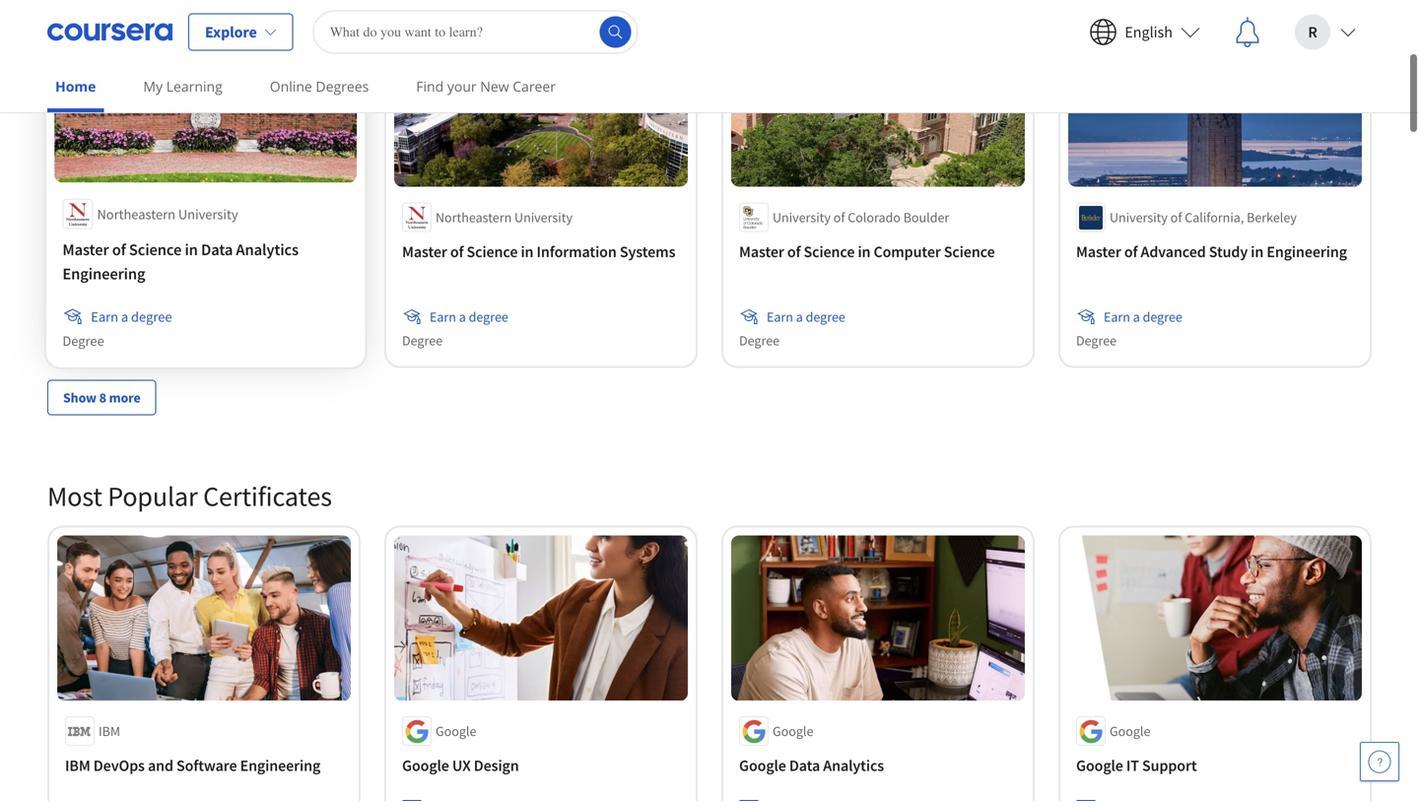 Task type: vqa. For each thing, say whether or not it's contained in the screenshot.
California, at the right
yes



Task type: describe. For each thing, give the bounding box(es) containing it.
online degrees link
[[262, 64, 377, 108]]

engineering inside most popular certificates collection element
[[240, 756, 321, 776]]

r button
[[1279, 0, 1372, 64]]

degree for information
[[402, 332, 443, 350]]

university of colorado boulder
[[773, 209, 950, 226]]

berkeley
[[1247, 209, 1297, 226]]

engineering inside master of science in data analytics engineering
[[63, 264, 145, 284]]

of for analytics
[[112, 240, 126, 260]]

ibm for ibm
[[99, 723, 120, 741]]

show 8 more button
[[47, 380, 156, 416]]

analytics inside master of science in data analytics engineering
[[236, 240, 299, 260]]

master for data
[[63, 240, 109, 260]]

design
[[474, 756, 519, 776]]

ux
[[452, 756, 471, 776]]

science for data
[[129, 240, 182, 260]]

google inside 'link'
[[402, 756, 449, 776]]

earn a degree for data
[[91, 308, 172, 326]]

ibm devops and software engineering
[[65, 756, 321, 776]]

earn your degree collection element
[[35, 0, 1384, 447]]

master of science in information systems
[[402, 242, 676, 262]]

computer
[[874, 242, 941, 262]]

find
[[416, 77, 444, 96]]

explore
[[205, 22, 257, 42]]

earn a degree for computer
[[767, 308, 846, 326]]

in for data
[[185, 240, 198, 260]]

devops
[[93, 756, 145, 776]]

master of advanced study in engineering link
[[1076, 240, 1354, 264]]

english button
[[1074, 0, 1216, 64]]

degree for computer
[[739, 332, 780, 350]]

find your new career link
[[408, 64, 564, 108]]

google data analytics link
[[739, 754, 1017, 778]]

information
[[537, 242, 617, 262]]

earn for computer
[[767, 308, 793, 326]]

What do you want to learn? text field
[[313, 10, 638, 54]]

colorado
[[848, 209, 901, 226]]

northeastern for information
[[436, 209, 512, 226]]

advanced
[[1141, 242, 1206, 262]]

software
[[176, 756, 237, 776]]

master for computer
[[739, 242, 784, 262]]

earn for in
[[1104, 308, 1131, 326]]

university left colorado
[[773, 209, 831, 226]]

a for information
[[459, 308, 466, 326]]

r
[[1308, 22, 1318, 42]]

in for information
[[521, 242, 534, 262]]

home link
[[47, 64, 104, 112]]

google data analytics
[[739, 756, 884, 776]]

boulder
[[904, 209, 950, 226]]

most popular certificates collection element
[[35, 447, 1384, 801]]

more
[[109, 389, 141, 407]]

degrees
[[316, 77, 369, 96]]

earn a degree for in
[[1104, 308, 1183, 326]]

home
[[55, 77, 96, 96]]

explore button
[[188, 13, 293, 51]]

degree for data
[[63, 332, 104, 350]]

0 vertical spatial engineering
[[1267, 242, 1347, 262]]

it
[[1127, 756, 1139, 776]]

science for computer
[[804, 242, 855, 262]]

support
[[1142, 756, 1197, 776]]



Task type: locate. For each thing, give the bounding box(es) containing it.
master of science in data analytics engineering
[[63, 240, 299, 284]]

1 vertical spatial ibm
[[65, 756, 90, 776]]

2 degree from the left
[[739, 332, 780, 350]]

science for information
[[467, 242, 518, 262]]

earn a degree down master of science in computer science
[[767, 308, 846, 326]]

university of california, berkeley
[[1110, 209, 1297, 226]]

in inside master of science in information systems link
[[521, 242, 534, 262]]

2 earn a degree from the left
[[430, 308, 508, 326]]

learning
[[166, 77, 223, 96]]

university
[[178, 205, 238, 223], [515, 209, 573, 226], [773, 209, 831, 226], [1110, 209, 1168, 226]]

degree for in
[[1143, 308, 1183, 326]]

degree down master of science in computer science
[[806, 308, 846, 326]]

4 a from the left
[[1133, 308, 1140, 326]]

1 vertical spatial data
[[789, 756, 820, 776]]

degree
[[131, 308, 172, 326], [469, 308, 508, 326], [806, 308, 846, 326], [1143, 308, 1183, 326]]

earn for data
[[91, 308, 118, 326]]

0 horizontal spatial data
[[201, 240, 233, 260]]

degree for data
[[131, 308, 172, 326]]

master of advanced study in engineering
[[1076, 242, 1347, 262]]

0 horizontal spatial northeastern
[[97, 205, 175, 223]]

4 degree from the left
[[63, 332, 104, 350]]

degree
[[402, 332, 443, 350], [739, 332, 780, 350], [1076, 332, 1117, 350], [63, 332, 104, 350]]

earn a degree for information
[[430, 308, 508, 326]]

northeastern university
[[97, 205, 238, 223], [436, 209, 573, 226]]

master of science in computer science
[[739, 242, 995, 262]]

2 degree from the left
[[469, 308, 508, 326]]

master inside master of science in data analytics engineering
[[63, 240, 109, 260]]

northeastern university up master of science in information systems
[[436, 209, 573, 226]]

2 earn from the left
[[430, 308, 456, 326]]

0 vertical spatial ibm
[[99, 723, 120, 741]]

online degrees
[[270, 77, 369, 96]]

0 horizontal spatial engineering
[[63, 264, 145, 284]]

of for science
[[787, 242, 801, 262]]

university up advanced
[[1110, 209, 1168, 226]]

degree for in
[[1076, 332, 1117, 350]]

4 earn from the left
[[1104, 308, 1131, 326]]

northeastern up master of science in data analytics engineering in the top left of the page
[[97, 205, 175, 223]]

university up master of science in information systems link
[[515, 209, 573, 226]]

degree down advanced
[[1143, 308, 1183, 326]]

northeastern
[[97, 205, 175, 223], [436, 209, 512, 226]]

master for in
[[1076, 242, 1121, 262]]

ibm up devops
[[99, 723, 120, 741]]

online
[[270, 77, 312, 96]]

of for engineering
[[1125, 242, 1138, 262]]

0 vertical spatial data
[[201, 240, 233, 260]]

google it support link
[[1076, 754, 1354, 778]]

northeastern university for information
[[436, 209, 573, 226]]

1 horizontal spatial ibm
[[99, 723, 120, 741]]

in for computer
[[858, 242, 871, 262]]

earn for information
[[430, 308, 456, 326]]

1 vertical spatial engineering
[[63, 264, 145, 284]]

google
[[436, 723, 476, 741], [773, 723, 814, 741], [1110, 723, 1151, 741], [402, 756, 449, 776], [739, 756, 786, 776], [1076, 756, 1123, 776]]

2 a from the left
[[459, 308, 466, 326]]

2 vertical spatial engineering
[[240, 756, 321, 776]]

career
[[513, 77, 556, 96]]

a for computer
[[796, 308, 803, 326]]

master of science in data analytics engineering link
[[63, 238, 349, 286]]

1 a from the left
[[121, 308, 128, 326]]

1 horizontal spatial data
[[789, 756, 820, 776]]

a for in
[[1133, 308, 1140, 326]]

3 earn a degree from the left
[[767, 308, 846, 326]]

of inside master of advanced study in engineering link
[[1125, 242, 1138, 262]]

northeastern university up master of science in data analytics engineering in the top left of the page
[[97, 205, 238, 223]]

google it support
[[1076, 756, 1197, 776]]

master for information
[[402, 242, 447, 262]]

0 horizontal spatial ibm
[[65, 756, 90, 776]]

northeastern for data
[[97, 205, 175, 223]]

new
[[480, 77, 509, 96]]

of inside master of science in computer science link
[[787, 242, 801, 262]]

of inside master of science in data analytics engineering
[[112, 240, 126, 260]]

ibm
[[99, 723, 120, 741], [65, 756, 90, 776]]

my learning link
[[135, 64, 230, 108]]

study
[[1209, 242, 1248, 262]]

in
[[185, 240, 198, 260], [521, 242, 534, 262], [858, 242, 871, 262], [1251, 242, 1264, 262]]

1 degree from the left
[[402, 332, 443, 350]]

northeastern university for data
[[97, 205, 238, 223]]

earn a degree down advanced
[[1104, 308, 1183, 326]]

help center image
[[1368, 750, 1392, 774]]

3 earn from the left
[[767, 308, 793, 326]]

3 degree from the left
[[1076, 332, 1117, 350]]

2 horizontal spatial engineering
[[1267, 242, 1347, 262]]

science inside master of science in data analytics engineering
[[129, 240, 182, 260]]

degree for information
[[469, 308, 508, 326]]

university up master of science in data analytics engineering link
[[178, 205, 238, 223]]

find your new career
[[416, 77, 556, 96]]

3 a from the left
[[796, 308, 803, 326]]

master of science in information systems link
[[402, 240, 680, 264]]

degree down master of science in data analytics engineering in the top left of the page
[[131, 308, 172, 326]]

my
[[143, 77, 163, 96]]

degree for computer
[[806, 308, 846, 326]]

show
[[63, 389, 97, 407]]

a
[[121, 308, 128, 326], [459, 308, 466, 326], [796, 308, 803, 326], [1133, 308, 1140, 326]]

most
[[47, 479, 102, 514]]

california,
[[1185, 209, 1244, 226]]

4 degree from the left
[[1143, 308, 1183, 326]]

ibm left devops
[[65, 756, 90, 776]]

3 degree from the left
[[806, 308, 846, 326]]

1 horizontal spatial northeastern
[[436, 209, 512, 226]]

4 earn a degree from the left
[[1104, 308, 1183, 326]]

in inside master of science in computer science link
[[858, 242, 871, 262]]

your
[[447, 77, 477, 96]]

of inside master of science in information systems link
[[450, 242, 464, 262]]

of for systems
[[450, 242, 464, 262]]

0 horizontal spatial analytics
[[236, 240, 299, 260]]

and
[[148, 756, 173, 776]]

my learning
[[143, 77, 223, 96]]

popular
[[108, 479, 198, 514]]

ibm devops and software engineering link
[[65, 754, 343, 778]]

science
[[129, 240, 182, 260], [467, 242, 518, 262], [804, 242, 855, 262], [944, 242, 995, 262]]

a for data
[[121, 308, 128, 326]]

1 earn a degree from the left
[[91, 308, 172, 326]]

data inside master of science in data analytics engineering
[[201, 240, 233, 260]]

show 8 more
[[63, 389, 141, 407]]

coursera image
[[47, 16, 172, 48]]

earn a degree down master of science in information systems
[[430, 308, 508, 326]]

analytics
[[236, 240, 299, 260], [823, 756, 884, 776]]

in inside master of science in data analytics engineering
[[185, 240, 198, 260]]

google ux design link
[[402, 754, 680, 778]]

earn a degree down master of science in data analytics engineering in the top left of the page
[[91, 308, 172, 326]]

1 degree from the left
[[131, 308, 172, 326]]

8
[[99, 389, 106, 407]]

1 horizontal spatial engineering
[[240, 756, 321, 776]]

data inside most popular certificates collection element
[[789, 756, 820, 776]]

1 vertical spatial analytics
[[823, 756, 884, 776]]

most popular certificates
[[47, 479, 332, 514]]

None search field
[[313, 10, 638, 54]]

ibm for ibm devops and software engineering
[[65, 756, 90, 776]]

1 horizontal spatial northeastern university
[[436, 209, 573, 226]]

earn
[[91, 308, 118, 326], [430, 308, 456, 326], [767, 308, 793, 326], [1104, 308, 1131, 326]]

english
[[1125, 22, 1173, 42]]

degree down master of science in information systems
[[469, 308, 508, 326]]

northeastern up master of science in information systems
[[436, 209, 512, 226]]

systems
[[620, 242, 676, 262]]

0 horizontal spatial northeastern university
[[97, 205, 238, 223]]

engineering
[[1267, 242, 1347, 262], [63, 264, 145, 284], [240, 756, 321, 776]]

in inside master of advanced study in engineering link
[[1251, 242, 1264, 262]]

0 vertical spatial analytics
[[236, 240, 299, 260]]

master of science in computer science link
[[739, 240, 1017, 264]]

google ux design
[[402, 756, 519, 776]]

earn a degree
[[91, 308, 172, 326], [430, 308, 508, 326], [767, 308, 846, 326], [1104, 308, 1183, 326]]

of
[[834, 209, 845, 226], [1171, 209, 1182, 226], [112, 240, 126, 260], [450, 242, 464, 262], [787, 242, 801, 262], [1125, 242, 1138, 262]]

master
[[63, 240, 109, 260], [402, 242, 447, 262], [739, 242, 784, 262], [1076, 242, 1121, 262]]

1 horizontal spatial analytics
[[823, 756, 884, 776]]

data
[[201, 240, 233, 260], [789, 756, 820, 776]]

1 earn from the left
[[91, 308, 118, 326]]

certificates
[[203, 479, 332, 514]]

analytics inside most popular certificates collection element
[[823, 756, 884, 776]]



